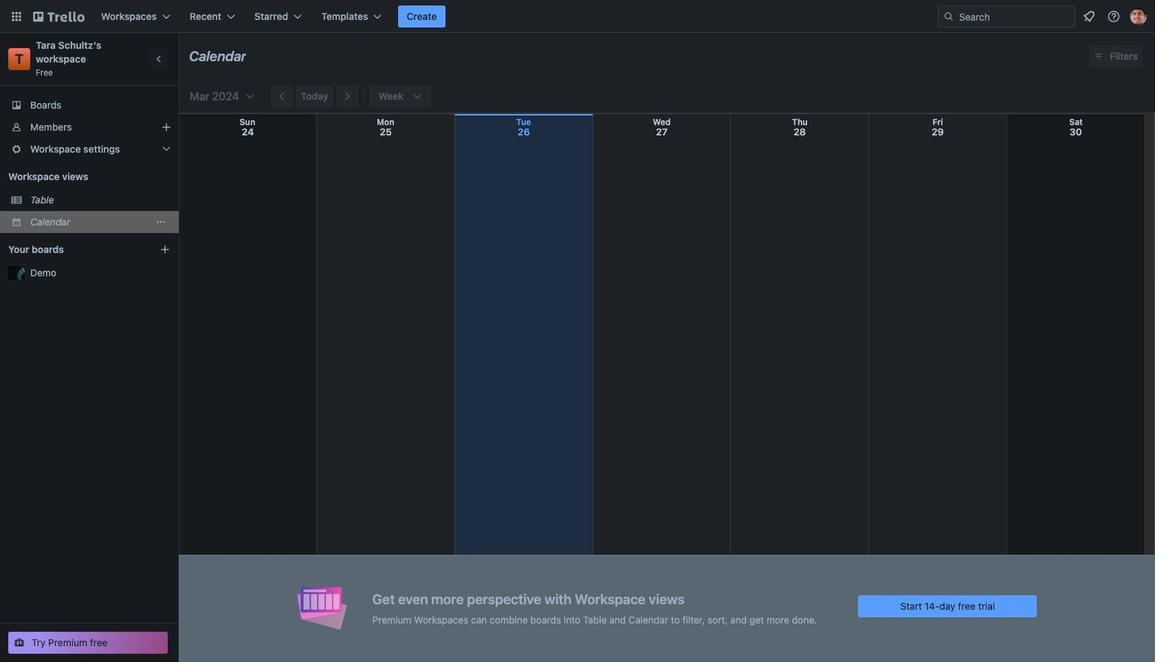Task type: vqa. For each thing, say whether or not it's contained in the screenshot.
Automation sm image
no



Task type: describe. For each thing, give the bounding box(es) containing it.
open information menu image
[[1107, 10, 1121, 23]]

primary element
[[0, 0, 1156, 33]]



Task type: locate. For each thing, give the bounding box(es) containing it.
workspace navigation collapse icon image
[[150, 50, 169, 69]]

Search field
[[938, 6, 1076, 28]]

0 notifications image
[[1081, 8, 1098, 25]]

back to home image
[[33, 6, 85, 28]]

add board image
[[160, 244, 171, 255]]

your boards with 1 items element
[[8, 241, 139, 258]]

james peterson (jamespeterson93) image
[[1131, 8, 1147, 25]]

search image
[[944, 11, 955, 22]]

None text field
[[189, 43, 247, 69]]

workspace actions menu image
[[155, 217, 166, 228]]



